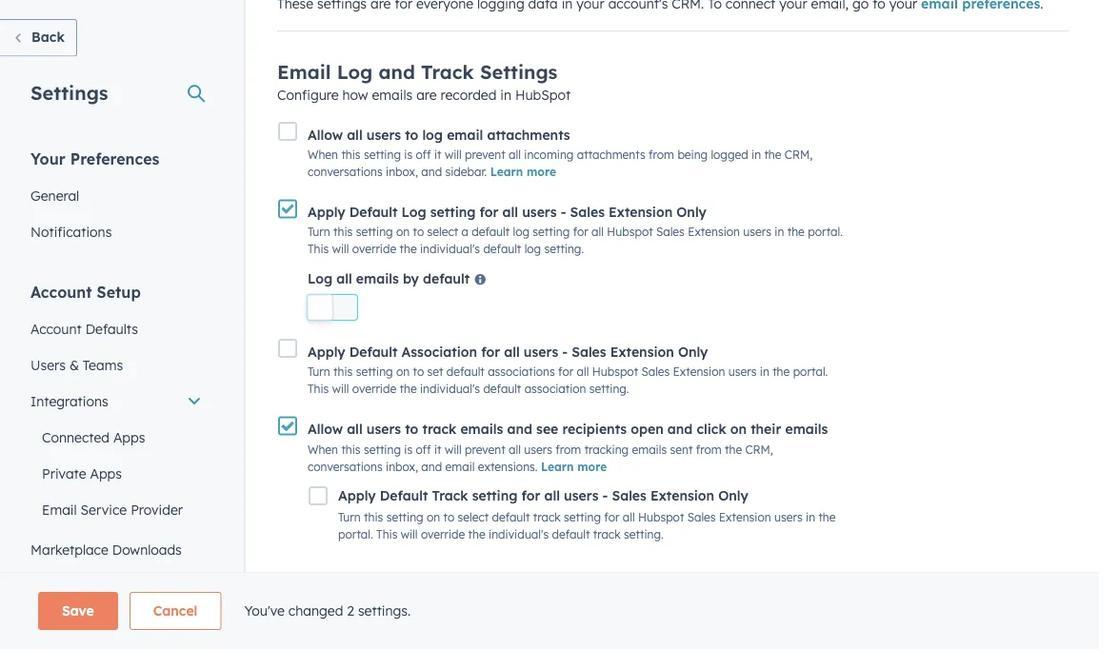 Task type: vqa. For each thing, say whether or not it's contained in the screenshot.
No
no



Task type: describe. For each thing, give the bounding box(es) containing it.
save button
[[38, 593, 118, 631]]

teams
[[83, 357, 123, 374]]

account setup
[[30, 283, 141, 302]]

default right set
[[447, 365, 485, 379]]

only for apply default track setting for all users - sales extension only turn this setting on to select default track setting for all hubspot sales extension users in the portal. this will override the individual's default track setting.
[[719, 488, 749, 504]]

defaults
[[85, 321, 138, 337]]

this for turn this setting on to select a default log setting for all hubspot sales extension users in the portal. this will override the individual's default log setting.
[[334, 225, 353, 239]]

2
[[347, 603, 354, 620]]

select inside apply default track setting for all users - sales extension only turn this setting on to select default track setting for all hubspot sales extension users in the portal. this will override the individual's default track setting.
[[458, 510, 489, 524]]

general link
[[19, 178, 213, 214]]

apply default log setting for all users - sales extension only
[[308, 204, 707, 220]]

hubspot
[[515, 87, 571, 103]]

default for log
[[349, 204, 398, 220]]

will inside "when this setting is off it will prevent all users from tracking emails sent from the crm, conversations inbox, and email extensions."
[[445, 443, 462, 457]]

and up sent
[[668, 421, 693, 438]]

and inside when this setting is off it will prevent all incoming attachments from being logged in the crm, conversations inbox, and sidebar.
[[422, 165, 442, 179]]

apply default track setting for all users - sales extension only turn this setting on to select default track setting for all hubspot sales extension users in the portal. this will override the individual's default track setting.
[[338, 488, 836, 542]]

apply for apply default association for all users - sales extension only turn this setting on to set default associations for all hubspot sales extension users in the portal. this will override the individual's default association setting.
[[308, 344, 346, 360]]

marketplace downloads link
[[19, 532, 213, 568]]

2 vertical spatial log
[[308, 270, 333, 287]]

preferences
[[70, 149, 160, 168]]

override inside apply default association for all users - sales extension only turn this setting on to set default associations for all hubspot sales extension users in the portal. this will override the individual's default association setting.
[[352, 382, 397, 396]]

how
[[343, 87, 368, 103]]

general
[[30, 187, 79, 204]]

account setup element
[[19, 282, 213, 650]]

to inside apply default association for all users - sales extension only turn this setting on to set default associations for all hubspot sales extension users in the portal. this will override the individual's default association setting.
[[413, 365, 424, 379]]

a
[[462, 225, 469, 239]]

recipients
[[563, 421, 627, 438]]

sales up turn this setting on to select a default log setting for all hubspot sales extension users in the portal. this will override the individual's default log setting.
[[570, 204, 605, 220]]

is for sidebar.
[[404, 148, 413, 162]]

see
[[537, 421, 559, 438]]

integrations button
[[19, 384, 213, 420]]

learn for users
[[541, 460, 574, 474]]

turn inside apply default track setting for all users - sales extension only turn this setting on to select default track setting for all hubspot sales extension users in the portal. this will override the individual's default track setting.
[[338, 510, 361, 524]]

hubspot inside turn this setting on to select a default log setting for all hubspot sales extension users in the portal. this will override the individual's default log setting.
[[607, 225, 653, 239]]

individual's inside apply default track setting for all users - sales extension only turn this setting on to select default track setting for all hubspot sales extension users in the portal. this will override the individual's default track setting.
[[489, 527, 549, 542]]

apply for apply default track setting for all users - sales extension only turn this setting on to select default track setting for all hubspot sales extension users in the portal. this will override the individual's default track setting.
[[338, 488, 376, 504]]

- for track
[[603, 488, 608, 504]]

their
[[751, 421, 782, 438]]

configure
[[277, 87, 339, 103]]

save
[[62, 603, 94, 620]]

extensions.
[[478, 460, 538, 474]]

to inside apply default track setting for all users - sales extension only turn this setting on to select default track setting for all hubspot sales extension users in the portal. this will override the individual's default track setting.
[[444, 510, 455, 524]]

turn inside apply default association for all users - sales extension only turn this setting on to set default associations for all hubspot sales extension users in the portal. this will override the individual's default association setting.
[[308, 365, 330, 379]]

extension up turn this setting on to select a default log setting for all hubspot sales extension users in the portal. this will override the individual's default log setting.
[[609, 204, 673, 220]]

conversations for when this setting is off it will prevent all incoming attachments from being logged in the crm, conversations inbox, and sidebar.
[[308, 165, 383, 179]]

1 vertical spatial log
[[513, 225, 530, 239]]

your preferences
[[30, 149, 160, 168]]

extension up 'click'
[[673, 365, 726, 379]]

tracking
[[585, 443, 629, 457]]

will inside turn this setting on to select a default log setting for all hubspot sales extension users in the portal. this will override the individual's default log setting.
[[332, 242, 349, 257]]

for inside turn this setting on to select a default log setting for all hubspot sales extension users in the portal. this will override the individual's default log setting.
[[573, 225, 589, 239]]

and left see
[[507, 421, 533, 438]]

0 horizontal spatial from
[[556, 443, 582, 457]]

learn more for users
[[541, 460, 607, 474]]

account defaults
[[30, 321, 138, 337]]

this inside apply default association for all users - sales extension only turn this setting on to set default associations for all hubspot sales extension users in the portal. this will override the individual's default association setting.
[[308, 382, 329, 396]]

apps for connected apps
[[113, 429, 145, 446]]

2 horizontal spatial from
[[696, 443, 722, 457]]

when for when this setting is off it will prevent all users from tracking emails sent from the crm, conversations inbox, and email extensions.
[[308, 443, 338, 457]]

email service provider
[[42, 502, 183, 518]]

cancel button
[[129, 593, 221, 631]]

sales inside turn this setting on to select a default log setting for all hubspot sales extension users in the portal. this will override the individual's default log setting.
[[657, 225, 685, 239]]

the inside when this setting is off it will prevent all incoming attachments from being logged in the crm, conversations inbox, and sidebar.
[[765, 148, 782, 162]]

account defaults link
[[19, 311, 213, 347]]

log all emails by default
[[308, 270, 470, 287]]

default down apply default log setting for all users - sales extension only on the top of page
[[484, 242, 522, 257]]

setup
[[97, 283, 141, 302]]

service
[[81, 502, 127, 518]]

for up associations
[[481, 344, 500, 360]]

and inside "when this setting is off it will prevent all users from tracking emails sent from the crm, conversations inbox, and email extensions."
[[422, 460, 442, 474]]

this inside apply default association for all users - sales extension only turn this setting on to set default associations for all hubspot sales extension users in the portal. this will override the individual's default association setting.
[[334, 365, 353, 379]]

emails left by
[[356, 270, 399, 287]]

more for from
[[578, 460, 607, 474]]

users inside turn this setting on to select a default log setting for all hubspot sales extension users in the portal. this will override the individual's default log setting.
[[744, 225, 772, 239]]

extension down their
[[719, 510, 771, 524]]

connected apps link
[[19, 420, 213, 456]]

changed
[[289, 603, 343, 620]]

0 vertical spatial email
[[447, 126, 483, 143]]

track inside 'email log and track settings configure how emails are recorded in hubspot'
[[421, 60, 474, 84]]

it for email
[[435, 443, 442, 457]]

association
[[525, 382, 587, 396]]

sales up open
[[642, 365, 670, 379]]

you've changed 2 settings.
[[244, 603, 411, 620]]

incoming
[[524, 148, 574, 162]]

default down "when this setting is off it will prevent all users from tracking emails sent from the crm, conversations inbox, and email extensions."
[[552, 527, 590, 542]]

all inside when this setting is off it will prevent all incoming attachments from being logged in the crm, conversations inbox, and sidebar.
[[509, 148, 521, 162]]

default down associations
[[484, 382, 522, 396]]

it for sidebar.
[[435, 148, 442, 162]]

to inside turn this setting on to select a default log setting for all hubspot sales extension users in the portal. this will override the individual's default log setting.
[[413, 225, 424, 239]]

individual's inside apply default association for all users - sales extension only turn this setting on to set default associations for all hubspot sales extension users in the portal. this will override the individual's default association setting.
[[420, 382, 480, 396]]

notifications link
[[19, 214, 213, 250]]

associations
[[488, 365, 555, 379]]

connected
[[42, 429, 110, 446]]

marketplace downloads
[[30, 542, 182, 558]]

settings inside 'email log and track settings configure how emails are recorded in hubspot'
[[480, 60, 558, 84]]

setting. inside apply default track setting for all users - sales extension only turn this setting on to select default track setting for all hubspot sales extension users in the portal. this will override the individual's default track setting.
[[624, 527, 664, 542]]

association
[[402, 344, 478, 360]]

emails up extensions.
[[461, 421, 503, 438]]

log inside 'email log and track settings configure how emails are recorded in hubspot'
[[337, 60, 373, 84]]

you've
[[244, 603, 285, 620]]

setting inside when this setting is off it will prevent all incoming attachments from being logged in the crm, conversations inbox, and sidebar.
[[364, 148, 401, 162]]

crm, for when this setting is off it will prevent all users from tracking emails sent from the crm, conversations inbox, and email extensions.
[[746, 443, 774, 457]]

email service provider link
[[19, 492, 213, 528]]

2 vertical spatial log
[[525, 242, 541, 257]]

emails inside "when this setting is off it will prevent all users from tracking emails sent from the crm, conversations inbox, and email extensions."
[[632, 443, 667, 457]]

account for account setup
[[30, 283, 92, 302]]

on inside apply default association for all users - sales extension only turn this setting on to set default associations for all hubspot sales extension users in the portal. this will override the individual's default association setting.
[[396, 365, 410, 379]]

provider
[[131, 502, 183, 518]]

default right a
[[472, 225, 510, 239]]



Task type: locate. For each thing, give the bounding box(es) containing it.
0 vertical spatial turn
[[308, 225, 330, 239]]

setting. inside apply default association for all users - sales extension only turn this setting on to set default associations for all hubspot sales extension users in the portal. this will override the individual's default association setting.
[[590, 382, 629, 396]]

portal. inside turn this setting on to select a default log setting for all hubspot sales extension users in the portal. this will override the individual's default log setting.
[[808, 225, 843, 239]]

users
[[30, 357, 66, 374]]

emails down open
[[632, 443, 667, 457]]

setting. down tracking
[[624, 527, 664, 542]]

off inside when this setting is off it will prevent all incoming attachments from being logged in the crm, conversations inbox, and sidebar.
[[416, 148, 431, 162]]

crm,
[[785, 148, 813, 162], [746, 443, 774, 457]]

select left a
[[427, 225, 458, 239]]

1 vertical spatial select
[[458, 510, 489, 524]]

for down sidebar.
[[480, 204, 499, 220]]

click
[[697, 421, 727, 438]]

0 vertical spatial apps
[[113, 429, 145, 446]]

learn
[[490, 165, 523, 179], [541, 460, 574, 474]]

set
[[427, 365, 444, 379]]

setting. up recipients
[[590, 382, 629, 396]]

learn more down tracking
[[541, 460, 607, 474]]

and inside 'email log and track settings configure how emails are recorded in hubspot'
[[379, 60, 415, 84]]

sales
[[570, 204, 605, 220], [657, 225, 685, 239], [572, 344, 607, 360], [642, 365, 670, 379], [612, 488, 647, 504], [688, 510, 716, 524]]

learn more link
[[490, 165, 556, 179], [541, 460, 607, 474]]

2 vertical spatial override
[[421, 527, 465, 542]]

apply inside apply default association for all users - sales extension only turn this setting on to set default associations for all hubspot sales extension users in the portal. this will override the individual's default association setting.
[[308, 344, 346, 360]]

recorded
[[441, 87, 497, 103]]

hubspot inside apply default track setting for all users - sales extension only turn this setting on to select default track setting for all hubspot sales extension users in the portal. this will override the individual's default track setting.
[[638, 510, 685, 524]]

- up association
[[562, 344, 568, 360]]

integrations
[[30, 393, 108, 410]]

1 vertical spatial this
[[308, 382, 329, 396]]

log up by
[[402, 204, 427, 220]]

0 horizontal spatial track
[[423, 421, 457, 438]]

0 vertical spatial hubspot
[[607, 225, 653, 239]]

track down set
[[423, 421, 457, 438]]

all
[[347, 126, 363, 143], [509, 148, 521, 162], [503, 204, 518, 220], [592, 225, 604, 239], [337, 270, 352, 287], [504, 344, 520, 360], [577, 365, 589, 379], [347, 421, 363, 438], [509, 443, 521, 457], [545, 488, 560, 504], [623, 510, 635, 524]]

2 conversations from the top
[[308, 460, 383, 474]]

1 prevent from the top
[[465, 148, 506, 162]]

open
[[631, 421, 664, 438]]

0 horizontal spatial learn
[[490, 165, 523, 179]]

individual's down a
[[420, 242, 480, 257]]

2 account from the top
[[30, 321, 82, 337]]

settings up the hubspot
[[480, 60, 558, 84]]

settings down back in the top of the page
[[30, 81, 108, 104]]

off for sidebar.
[[416, 148, 431, 162]]

sales down being
[[657, 225, 685, 239]]

1 horizontal spatial email
[[277, 60, 331, 84]]

crm, right "logged"
[[785, 148, 813, 162]]

1 horizontal spatial settings
[[480, 60, 558, 84]]

learn up apply default log setting for all users - sales extension only on the top of page
[[490, 165, 523, 179]]

log
[[337, 60, 373, 84], [402, 204, 427, 220], [308, 270, 333, 287]]

1 off from the top
[[416, 148, 431, 162]]

1 horizontal spatial attachments
[[577, 148, 646, 162]]

sent
[[670, 443, 693, 457]]

1 conversations from the top
[[308, 165, 383, 179]]

default inside apply default track setting for all users - sales extension only turn this setting on to select default track setting for all hubspot sales extension users in the portal. this will override the individual's default track setting.
[[380, 488, 428, 504]]

conversations inside "when this setting is off it will prevent all users from tracking emails sent from the crm, conversations inbox, and email extensions."
[[308, 460, 383, 474]]

only for apply default log setting for all users - sales extension only
[[677, 204, 707, 220]]

cancel
[[153, 603, 198, 620]]

off inside "when this setting is off it will prevent all users from tracking emails sent from the crm, conversations inbox, and email extensions."
[[416, 443, 431, 457]]

apps down the integrations button
[[113, 429, 145, 446]]

0 vertical spatial log
[[423, 126, 443, 143]]

portal.
[[808, 225, 843, 239], [793, 365, 828, 379], [338, 527, 373, 542]]

inbox, for email
[[386, 460, 418, 474]]

all inside turn this setting on to select a default log setting for all hubspot sales extension users in the portal. this will override the individual's default log setting.
[[592, 225, 604, 239]]

sales down sent
[[688, 510, 716, 524]]

individual's inside turn this setting on to select a default log setting for all hubspot sales extension users in the portal. this will override the individual's default log setting.
[[420, 242, 480, 257]]

2 vertical spatial -
[[603, 488, 608, 504]]

2 prevent from the top
[[465, 443, 506, 457]]

from inside when this setting is off it will prevent all incoming attachments from being logged in the crm, conversations inbox, and sidebar.
[[649, 148, 675, 162]]

extension down "logged"
[[688, 225, 740, 239]]

1 vertical spatial learn more
[[541, 460, 607, 474]]

it down allow all users to log email attachments
[[435, 148, 442, 162]]

in inside apply default association for all users - sales extension only turn this setting on to set default associations for all hubspot sales extension users in the portal. this will override the individual's default association setting.
[[760, 365, 770, 379]]

in inside 'email log and track settings configure how emails are recorded in hubspot'
[[501, 87, 512, 103]]

only up 'click'
[[678, 344, 708, 360]]

0 horizontal spatial more
[[527, 165, 556, 179]]

extension up open
[[611, 344, 674, 360]]

1 vertical spatial track
[[533, 510, 561, 524]]

will inside apply default association for all users - sales extension only turn this setting on to set default associations for all hubspot sales extension users in the portal. this will override the individual's default association setting.
[[332, 382, 349, 396]]

1 horizontal spatial more
[[578, 460, 607, 474]]

0 vertical spatial allow
[[308, 126, 343, 143]]

0 vertical spatial is
[[404, 148, 413, 162]]

prevent up sidebar.
[[465, 148, 506, 162]]

email
[[277, 60, 331, 84], [42, 502, 77, 518]]

0 vertical spatial override
[[352, 242, 397, 257]]

and left extensions.
[[422, 460, 442, 474]]

portal. inside apply default track setting for all users - sales extension only turn this setting on to select default track setting for all hubspot sales extension users in the portal. this will override the individual's default track setting.
[[338, 527, 373, 542]]

1 vertical spatial conversations
[[308, 460, 383, 474]]

emails
[[372, 87, 413, 103], [356, 270, 399, 287], [461, 421, 503, 438], [786, 421, 828, 438], [632, 443, 667, 457]]

email left extensions.
[[446, 460, 475, 474]]

emails inside 'email log and track settings configure how emails are recorded in hubspot'
[[372, 87, 413, 103]]

by
[[403, 270, 419, 287]]

allow
[[308, 126, 343, 143], [308, 421, 343, 438]]

for down extensions.
[[522, 488, 541, 504]]

on inside apply default track setting for all users - sales extension only turn this setting on to select default track setting for all hubspot sales extension users in the portal. this will override the individual's default track setting.
[[427, 510, 440, 524]]

1 allow from the top
[[308, 126, 343, 143]]

account
[[30, 283, 92, 302], [30, 321, 82, 337]]

extension down sent
[[651, 488, 715, 504]]

extension inside turn this setting on to select a default log setting for all hubspot sales extension users in the portal. this will override the individual's default log setting.
[[688, 225, 740, 239]]

override inside turn this setting on to select a default log setting for all hubspot sales extension users in the portal. this will override the individual's default log setting.
[[352, 242, 397, 257]]

crm, for when this setting is off it will prevent all incoming attachments from being logged in the crm, conversations inbox, and sidebar.
[[785, 148, 813, 162]]

1 vertical spatial email
[[42, 502, 77, 518]]

your
[[30, 149, 66, 168]]

2 when from the top
[[308, 443, 338, 457]]

1 horizontal spatial from
[[649, 148, 675, 162]]

only inside apply default track setting for all users - sales extension only turn this setting on to select default track setting for all hubspot sales extension users in the portal. this will override the individual's default track setting.
[[719, 488, 749, 504]]

more down incoming
[[527, 165, 556, 179]]

1 vertical spatial email
[[446, 460, 475, 474]]

settings
[[480, 60, 558, 84], [30, 81, 108, 104]]

sales up association
[[572, 344, 607, 360]]

1 vertical spatial log
[[402, 204, 427, 220]]

this inside when this setting is off it will prevent all incoming attachments from being logged in the crm, conversations inbox, and sidebar.
[[342, 148, 361, 162]]

1 vertical spatial individual's
[[420, 382, 480, 396]]

apps for private apps
[[90, 466, 122, 482]]

users & teams link
[[19, 347, 213, 384]]

2 vertical spatial this
[[376, 527, 398, 542]]

attachments up incoming
[[487, 126, 570, 143]]

2 vertical spatial hubspot
[[638, 510, 685, 524]]

2 vertical spatial setting.
[[624, 527, 664, 542]]

2 inbox, from the top
[[386, 460, 418, 474]]

only
[[677, 204, 707, 220], [678, 344, 708, 360], [719, 488, 749, 504]]

inbox,
[[386, 165, 418, 179], [386, 460, 418, 474]]

when this setting is off it will prevent all incoming attachments from being logged in the crm, conversations inbox, and sidebar.
[[308, 148, 813, 179]]

users
[[367, 126, 401, 143], [522, 204, 557, 220], [744, 225, 772, 239], [524, 344, 559, 360], [729, 365, 757, 379], [367, 421, 401, 438], [524, 443, 553, 457], [564, 488, 599, 504], [775, 510, 803, 524]]

this inside turn this setting on to select a default log setting for all hubspot sales extension users in the portal. this will override the individual's default log setting.
[[308, 242, 329, 257]]

account inside account defaults link
[[30, 321, 82, 337]]

private apps link
[[19, 456, 213, 492]]

more
[[527, 165, 556, 179], [578, 460, 607, 474]]

1 vertical spatial is
[[404, 443, 413, 457]]

track inside apply default track setting for all users - sales extension only turn this setting on to select default track setting for all hubspot sales extension users in the portal. this will override the individual's default track setting.
[[432, 488, 468, 504]]

prevent inside when this setting is off it will prevent all incoming attachments from being logged in the crm, conversations inbox, and sidebar.
[[465, 148, 506, 162]]

private apps
[[42, 466, 122, 482]]

inbox, inside when this setting is off it will prevent all incoming attachments from being logged in the crm, conversations inbox, and sidebar.
[[386, 165, 418, 179]]

turn
[[308, 225, 330, 239], [308, 365, 330, 379], [338, 510, 361, 524]]

default inside apply default association for all users - sales extension only turn this setting on to set default associations for all hubspot sales extension users in the portal. this will override the individual's default association setting.
[[349, 344, 398, 360]]

account up account defaults
[[30, 283, 92, 302]]

- inside apply default association for all users - sales extension only turn this setting on to set default associations for all hubspot sales extension users in the portal. this will override the individual's default association setting.
[[562, 344, 568, 360]]

downloads
[[112, 542, 182, 558]]

all inside "when this setting is off it will prevent all users from tracking emails sent from the crm, conversations inbox, and email extensions."
[[509, 443, 521, 457]]

0 vertical spatial conversations
[[308, 165, 383, 179]]

in inside turn this setting on to select a default log setting for all hubspot sales extension users in the portal. this will override the individual's default log setting.
[[775, 225, 785, 239]]

1 vertical spatial when
[[308, 443, 338, 457]]

setting. down apply default log setting for all users - sales extension only on the top of page
[[545, 242, 584, 257]]

0 vertical spatial select
[[427, 225, 458, 239]]

0 vertical spatial prevent
[[465, 148, 506, 162]]

log up how
[[337, 60, 373, 84]]

1 vertical spatial account
[[30, 321, 82, 337]]

allow for allow all users to log email attachments
[[308, 126, 343, 143]]

0 vertical spatial this
[[308, 242, 329, 257]]

is inside "when this setting is off it will prevent all users from tracking emails sent from the crm, conversations inbox, and email extensions."
[[404, 443, 413, 457]]

allow all users to log email attachments
[[308, 126, 570, 143]]

track
[[421, 60, 474, 84], [432, 488, 468, 504]]

hubspot inside apply default association for all users - sales extension only turn this setting on to set default associations for all hubspot sales extension users in the portal. this will override the individual's default association setting.
[[592, 365, 639, 379]]

email for log
[[277, 60, 331, 84]]

for down when this setting is off it will prevent all incoming attachments from being logged in the crm, conversations inbox, and sidebar.
[[573, 225, 589, 239]]

off down set
[[416, 443, 431, 457]]

inbox, for sidebar.
[[386, 165, 418, 179]]

email inside account setup element
[[42, 502, 77, 518]]

apps up service
[[90, 466, 122, 482]]

extension
[[609, 204, 673, 220], [688, 225, 740, 239], [611, 344, 674, 360], [673, 365, 726, 379], [651, 488, 715, 504], [719, 510, 771, 524]]

conversations for when this setting is off it will prevent all users from tracking emails sent from the crm, conversations inbox, and email extensions.
[[308, 460, 383, 474]]

0 vertical spatial crm,
[[785, 148, 813, 162]]

default for track
[[380, 488, 428, 504]]

and left sidebar.
[[422, 165, 442, 179]]

2 vertical spatial only
[[719, 488, 749, 504]]

back link
[[0, 19, 77, 57]]

0 horizontal spatial crm,
[[746, 443, 774, 457]]

connected apps
[[42, 429, 145, 446]]

setting
[[364, 148, 401, 162], [430, 204, 476, 220], [356, 225, 393, 239], [533, 225, 570, 239], [356, 365, 393, 379], [364, 443, 401, 457], [472, 488, 518, 504], [387, 510, 424, 524], [564, 510, 601, 524]]

1 account from the top
[[30, 283, 92, 302]]

only down 'click'
[[719, 488, 749, 504]]

log left by
[[308, 270, 333, 287]]

1 vertical spatial prevent
[[465, 443, 506, 457]]

email up sidebar.
[[447, 126, 483, 143]]

individual's
[[420, 242, 480, 257], [420, 382, 480, 396], [489, 527, 549, 542]]

0 horizontal spatial settings
[[30, 81, 108, 104]]

private
[[42, 466, 86, 482]]

more down tracking
[[578, 460, 607, 474]]

in inside apply default track setting for all users - sales extension only turn this setting on to select default track setting for all hubspot sales extension users in the portal. this will override the individual's default track setting.
[[806, 510, 816, 524]]

apply for apply default log setting for all users - sales extension only
[[308, 204, 346, 220]]

from down allow all users to track emails and see recipients open and click on their emails
[[556, 443, 582, 457]]

is
[[404, 148, 413, 162], [404, 443, 413, 457]]

off down allow all users to log email attachments
[[416, 148, 431, 162]]

1 vertical spatial it
[[435, 443, 442, 457]]

1 vertical spatial default
[[349, 344, 398, 360]]

this
[[308, 242, 329, 257], [308, 382, 329, 396], [376, 527, 398, 542]]

users & teams
[[30, 357, 123, 374]]

prevent for sidebar.
[[465, 148, 506, 162]]

are
[[417, 87, 437, 103]]

for down tracking
[[604, 510, 620, 524]]

setting.
[[545, 242, 584, 257], [590, 382, 629, 396], [624, 527, 664, 542]]

turn this setting on to select a default log setting for all hubspot sales extension users in the portal. this will override the individual's default log setting.
[[308, 225, 843, 257]]

prevent for email
[[465, 443, 506, 457]]

1 vertical spatial setting.
[[590, 382, 629, 396]]

individual's down extensions.
[[489, 527, 549, 542]]

0 vertical spatial log
[[337, 60, 373, 84]]

2 is from the top
[[404, 443, 413, 457]]

is inside when this setting is off it will prevent all incoming attachments from being logged in the crm, conversations inbox, and sidebar.
[[404, 148, 413, 162]]

1 when from the top
[[308, 148, 338, 162]]

allow all users to track emails and see recipients open and click on their emails
[[308, 421, 828, 438]]

crm, down their
[[746, 443, 774, 457]]

from
[[649, 148, 675, 162], [556, 443, 582, 457], [696, 443, 722, 457]]

learn more link for incoming
[[490, 165, 556, 179]]

when this setting is off it will prevent all users from tracking emails sent from the crm, conversations inbox, and email extensions.
[[308, 443, 774, 474]]

emails right their
[[786, 421, 828, 438]]

emails left are
[[372, 87, 413, 103]]

1 horizontal spatial crm,
[[785, 148, 813, 162]]

this inside apply default track setting for all users - sales extension only turn this setting on to select default track setting for all hubspot sales extension users in the portal. this will override the individual's default track setting.
[[364, 510, 383, 524]]

being
[[678, 148, 708, 162]]

learn more
[[490, 165, 556, 179], [541, 460, 607, 474]]

apply inside apply default track setting for all users - sales extension only turn this setting on to select default track setting for all hubspot sales extension users in the portal. this will override the individual's default track setting.
[[338, 488, 376, 504]]

1 vertical spatial portal.
[[793, 365, 828, 379]]

allow for allow all users to track emails and see recipients open and click on their emails
[[308, 421, 343, 438]]

learn down see
[[541, 460, 574, 474]]

1 vertical spatial apply
[[308, 344, 346, 360]]

it inside when this setting is off it will prevent all incoming attachments from being logged in the crm, conversations inbox, and sidebar.
[[435, 148, 442, 162]]

apps
[[113, 429, 145, 446], [90, 466, 122, 482]]

account up users
[[30, 321, 82, 337]]

2 it from the top
[[435, 443, 442, 457]]

log
[[423, 126, 443, 143], [513, 225, 530, 239], [525, 242, 541, 257]]

settings.
[[358, 603, 411, 620]]

0 vertical spatial when
[[308, 148, 338, 162]]

email
[[447, 126, 483, 143], [446, 460, 475, 474]]

is for email
[[404, 443, 413, 457]]

this for when this setting is off it will prevent all users from tracking emails sent from the crm, conversations inbox, and email extensions.
[[342, 443, 361, 457]]

override
[[352, 242, 397, 257], [352, 382, 397, 396], [421, 527, 465, 542]]

this inside apply default track setting for all users - sales extension only turn this setting on to select default track setting for all hubspot sales extension users in the portal. this will override the individual's default track setting.
[[376, 527, 398, 542]]

it
[[435, 148, 442, 162], [435, 443, 442, 457]]

1 inbox, from the top
[[386, 165, 418, 179]]

attachments right incoming
[[577, 148, 646, 162]]

0 vertical spatial apply
[[308, 204, 346, 220]]

learn more link down incoming
[[490, 165, 556, 179]]

portal. inside apply default association for all users - sales extension only turn this setting on to set default associations for all hubspot sales extension users in the portal. this will override the individual's default association setting.
[[793, 365, 828, 379]]

&
[[69, 357, 79, 374]]

will inside apply default track setting for all users - sales extension only turn this setting on to select default track setting for all hubspot sales extension users in the portal. this will override the individual's default track setting.
[[401, 527, 418, 542]]

1 horizontal spatial track
[[533, 510, 561, 524]]

override inside apply default track setting for all users - sales extension only turn this setting on to select default track setting for all hubspot sales extension users in the portal. this will override the individual's default track setting.
[[421, 527, 465, 542]]

when for when this setting is off it will prevent all incoming attachments from being logged in the crm, conversations inbox, and sidebar.
[[308, 148, 338, 162]]

1 vertical spatial -
[[562, 344, 568, 360]]

- inside apply default track setting for all users - sales extension only turn this setting on to select default track setting for all hubspot sales extension users in the portal. this will override the individual's default track setting.
[[603, 488, 608, 504]]

2 allow from the top
[[308, 421, 343, 438]]

0 vertical spatial track
[[423, 421, 457, 438]]

it down set
[[435, 443, 442, 457]]

crm, inside when this setting is off it will prevent all incoming attachments from being logged in the crm, conversations inbox, and sidebar.
[[785, 148, 813, 162]]

track down tracking
[[593, 527, 621, 542]]

1 is from the top
[[404, 148, 413, 162]]

- for log
[[561, 204, 566, 220]]

email up configure
[[277, 60, 331, 84]]

0 vertical spatial attachments
[[487, 126, 570, 143]]

learn more for incoming
[[490, 165, 556, 179]]

attachments inside when this setting is off it will prevent all incoming attachments from being logged in the crm, conversations inbox, and sidebar.
[[577, 148, 646, 162]]

more for attachments
[[527, 165, 556, 179]]

track down "when this setting is off it will prevent all users from tracking emails sent from the crm, conversations inbox, and email extensions."
[[533, 510, 561, 524]]

when inside when this setting is off it will prevent all incoming attachments from being logged in the crm, conversations inbox, and sidebar.
[[308, 148, 338, 162]]

0 horizontal spatial attachments
[[487, 126, 570, 143]]

email down private
[[42, 502, 77, 518]]

default down extensions.
[[492, 510, 530, 524]]

1 vertical spatial track
[[432, 488, 468, 504]]

1 vertical spatial attachments
[[577, 148, 646, 162]]

1 horizontal spatial log
[[337, 60, 373, 84]]

setting inside "when this setting is off it will prevent all users from tracking emails sent from the crm, conversations inbox, and email extensions."
[[364, 443, 401, 457]]

learn for incoming
[[490, 165, 523, 179]]

2 horizontal spatial track
[[593, 527, 621, 542]]

from left being
[[649, 148, 675, 162]]

it inside "when this setting is off it will prevent all users from tracking emails sent from the crm, conversations inbox, and email extensions."
[[435, 443, 442, 457]]

2 vertical spatial apply
[[338, 488, 376, 504]]

0 vertical spatial learn
[[490, 165, 523, 179]]

learn more link down tracking
[[541, 460, 607, 474]]

0 horizontal spatial log
[[308, 270, 333, 287]]

on inside turn this setting on to select a default log setting for all hubspot sales extension users in the portal. this will override the individual's default log setting.
[[396, 225, 410, 239]]

attachments
[[487, 126, 570, 143], [577, 148, 646, 162]]

inbox, inside "when this setting is off it will prevent all users from tracking emails sent from the crm, conversations inbox, and email extensions."
[[386, 460, 418, 474]]

0 vertical spatial learn more
[[490, 165, 556, 179]]

the inside "when this setting is off it will prevent all users from tracking emails sent from the crm, conversations inbox, and email extensions."
[[725, 443, 742, 457]]

1 vertical spatial hubspot
[[592, 365, 639, 379]]

0 horizontal spatial email
[[42, 502, 77, 518]]

2 vertical spatial individual's
[[489, 527, 549, 542]]

turn inside turn this setting on to select a default log setting for all hubspot sales extension users in the portal. this will override the individual's default log setting.
[[308, 225, 330, 239]]

this inside turn this setting on to select a default log setting for all hubspot sales extension users in the portal. this will override the individual's default log setting.
[[334, 225, 353, 239]]

1 vertical spatial turn
[[308, 365, 330, 379]]

sales down tracking
[[612, 488, 647, 504]]

2 vertical spatial track
[[593, 527, 621, 542]]

1 vertical spatial allow
[[308, 421, 343, 438]]

apply default association for all users - sales extension only turn this setting on to set default associations for all hubspot sales extension users in the portal. this will override the individual's default association setting.
[[308, 344, 828, 396]]

0 vertical spatial individual's
[[420, 242, 480, 257]]

users inside "when this setting is off it will prevent all users from tracking emails sent from the crm, conversations inbox, and email extensions."
[[524, 443, 553, 457]]

1 vertical spatial learn
[[541, 460, 574, 474]]

conversations inside when this setting is off it will prevent all incoming attachments from being logged in the crm, conversations inbox, and sidebar.
[[308, 165, 383, 179]]

only down being
[[677, 204, 707, 220]]

sidebar.
[[446, 165, 487, 179]]

email log and track settings configure how emails are recorded in hubspot
[[277, 60, 571, 103]]

1 vertical spatial more
[[578, 460, 607, 474]]

only inside apply default association for all users - sales extension only turn this setting on to set default associations for all hubspot sales extension users in the portal. this will override the individual's default association setting.
[[678, 344, 708, 360]]

prevent up extensions.
[[465, 443, 506, 457]]

2 off from the top
[[416, 443, 431, 457]]

conversations
[[308, 165, 383, 179], [308, 460, 383, 474]]

apply
[[308, 204, 346, 220], [308, 344, 346, 360], [338, 488, 376, 504]]

0 vertical spatial more
[[527, 165, 556, 179]]

-
[[561, 204, 566, 220], [562, 344, 568, 360], [603, 488, 608, 504]]

1 vertical spatial crm,
[[746, 443, 774, 457]]

1 vertical spatial off
[[416, 443, 431, 457]]

0 vertical spatial it
[[435, 148, 442, 162]]

and up allow all users to log email attachments
[[379, 60, 415, 84]]

1 it from the top
[[435, 148, 442, 162]]

account for account defaults
[[30, 321, 82, 337]]

1 vertical spatial override
[[352, 382, 397, 396]]

your preferences element
[[19, 148, 213, 250]]

for up association
[[558, 365, 574, 379]]

default right by
[[423, 270, 470, 287]]

0 vertical spatial setting.
[[545, 242, 584, 257]]

will inside when this setting is off it will prevent all incoming attachments from being logged in the crm, conversations inbox, and sidebar.
[[445, 148, 462, 162]]

0 vertical spatial default
[[349, 204, 398, 220]]

2 horizontal spatial log
[[402, 204, 427, 220]]

logged
[[711, 148, 749, 162]]

this
[[342, 148, 361, 162], [334, 225, 353, 239], [334, 365, 353, 379], [342, 443, 361, 457], [364, 510, 383, 524]]

0 vertical spatial -
[[561, 204, 566, 220]]

0 vertical spatial learn more link
[[490, 165, 556, 179]]

prevent inside "when this setting is off it will prevent all users from tracking emails sent from the crm, conversations inbox, and email extensions."
[[465, 443, 506, 457]]

this for when this setting is off it will prevent all incoming attachments from being logged in the crm, conversations inbox, and sidebar.
[[342, 148, 361, 162]]

default for association
[[349, 344, 398, 360]]

1 vertical spatial inbox,
[[386, 460, 418, 474]]

0 vertical spatial inbox,
[[386, 165, 418, 179]]

1 vertical spatial only
[[678, 344, 708, 360]]

this inside "when this setting is off it will prevent all users from tracking emails sent from the crm, conversations inbox, and email extensions."
[[342, 443, 361, 457]]

learn more down incoming
[[490, 165, 556, 179]]

- down tracking
[[603, 488, 608, 504]]

0 vertical spatial track
[[421, 60, 474, 84]]

1 vertical spatial apps
[[90, 466, 122, 482]]

0 vertical spatial portal.
[[808, 225, 843, 239]]

crm, inside "when this setting is off it will prevent all users from tracking emails sent from the crm, conversations inbox, and email extensions."
[[746, 443, 774, 457]]

default
[[472, 225, 510, 239], [484, 242, 522, 257], [423, 270, 470, 287], [447, 365, 485, 379], [484, 382, 522, 396], [492, 510, 530, 524], [552, 527, 590, 542]]

0 vertical spatial only
[[677, 204, 707, 220]]

- up turn this setting on to select a default log setting for all hubspot sales extension users in the portal. this will override the individual's default log setting.
[[561, 204, 566, 220]]

off for email
[[416, 443, 431, 457]]

email for service
[[42, 502, 77, 518]]

learn more link for users
[[541, 460, 607, 474]]

in inside when this setting is off it will prevent all incoming attachments from being logged in the crm, conversations inbox, and sidebar.
[[752, 148, 761, 162]]

notifications
[[30, 223, 112, 240]]

1 horizontal spatial learn
[[541, 460, 574, 474]]

1 vertical spatial learn more link
[[541, 460, 607, 474]]

individual's down set
[[420, 382, 480, 396]]

0 vertical spatial off
[[416, 148, 431, 162]]

from down 'click'
[[696, 443, 722, 457]]

hubspot
[[607, 225, 653, 239], [592, 365, 639, 379], [638, 510, 685, 524]]

email inside 'email log and track settings configure how emails are recorded in hubspot'
[[277, 60, 331, 84]]

email inside "when this setting is off it will prevent all users from tracking emails sent from the crm, conversations inbox, and email extensions."
[[446, 460, 475, 474]]

2 vertical spatial default
[[380, 488, 428, 504]]

back
[[31, 29, 65, 45]]

select down extensions.
[[458, 510, 489, 524]]

marketplace
[[30, 542, 108, 558]]

setting inside apply default association for all users - sales extension only turn this setting on to set default associations for all hubspot sales extension users in the portal. this will override the individual's default association setting.
[[356, 365, 393, 379]]

for
[[480, 204, 499, 220], [573, 225, 589, 239], [481, 344, 500, 360], [558, 365, 574, 379], [522, 488, 541, 504], [604, 510, 620, 524]]

when inside "when this setting is off it will prevent all users from tracking emails sent from the crm, conversations inbox, and email extensions."
[[308, 443, 338, 457]]

select inside turn this setting on to select a default log setting for all hubspot sales extension users in the portal. this will override the individual's default log setting.
[[427, 225, 458, 239]]

setting. inside turn this setting on to select a default log setting for all hubspot sales extension users in the portal. this will override the individual's default log setting.
[[545, 242, 584, 257]]

0 vertical spatial email
[[277, 60, 331, 84]]



